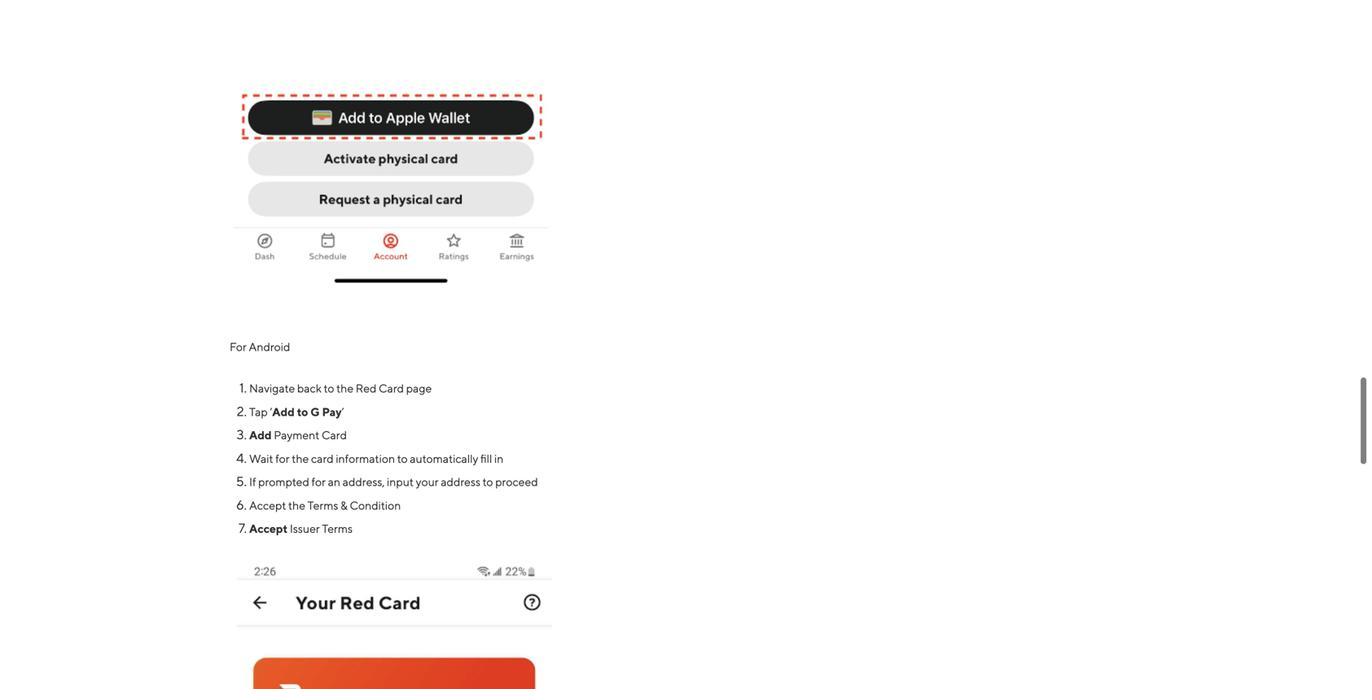 Task type: describe. For each thing, give the bounding box(es) containing it.
1 horizontal spatial card
[[379, 382, 404, 395]]

0 vertical spatial the
[[336, 382, 354, 395]]

0 horizontal spatial add
[[249, 429, 272, 442]]

accept issuer terms
[[249, 523, 353, 536]]

proceed
[[495, 476, 538, 489]]

&
[[341, 499, 348, 513]]

0 horizontal spatial card
[[322, 429, 347, 442]]

to left the g
[[297, 405, 308, 419]]

1 vertical spatial for
[[312, 476, 326, 489]]

accept the terms & condition
[[249, 499, 401, 513]]

0 vertical spatial for
[[275, 452, 290, 466]]

fill
[[481, 452, 492, 466]]

red
[[356, 382, 377, 395]]

2 user-added image image from the top
[[230, 560, 560, 690]]

1 vertical spatial the
[[292, 452, 309, 466]]

if prompted for an address, input your address to proceed
[[249, 476, 538, 489]]

android
[[249, 340, 290, 354]]

'
[[270, 405, 272, 419]]

card
[[311, 452, 334, 466]]

condition
[[350, 499, 401, 513]]

page
[[406, 382, 432, 395]]

automatically
[[410, 452, 478, 466]]

to down fill
[[483, 476, 493, 489]]

pay
[[322, 405, 342, 419]]

g
[[311, 405, 320, 419]]

issuer
[[290, 523, 320, 536]]

navigate
[[249, 382, 295, 395]]



Task type: locate. For each thing, give the bounding box(es) containing it.
information
[[336, 452, 395, 466]]

1 horizontal spatial for
[[312, 476, 326, 489]]

for right wait
[[275, 452, 290, 466]]

1 vertical spatial user-added image image
[[230, 560, 560, 690]]

wait for the card information to automatically fill in
[[249, 452, 504, 466]]

card down pay
[[322, 429, 347, 442]]

1 accept from the top
[[249, 499, 286, 513]]

for
[[275, 452, 290, 466], [312, 476, 326, 489]]

for left "an"
[[312, 476, 326, 489]]

your
[[416, 476, 439, 489]]

to right "back" on the left bottom of page
[[324, 382, 334, 395]]

to
[[324, 382, 334, 395], [297, 405, 308, 419], [397, 452, 408, 466], [483, 476, 493, 489]]

input
[[387, 476, 414, 489]]

tap
[[249, 405, 268, 419]]

wait
[[249, 452, 273, 466]]

for android
[[230, 340, 290, 354]]

1 vertical spatial card
[[322, 429, 347, 442]]

add payment card
[[249, 429, 347, 442]]

accept down if
[[249, 499, 286, 513]]

navigate back to the red card page
[[249, 382, 434, 395]]

accept left issuer
[[249, 523, 288, 536]]

an
[[328, 476, 340, 489]]

address,
[[343, 476, 385, 489]]

2 accept from the top
[[249, 523, 288, 536]]

accept for accept issuer terms
[[249, 523, 288, 536]]

address
[[441, 476, 481, 489]]

in
[[494, 452, 504, 466]]

0 vertical spatial terms
[[308, 499, 338, 513]]

user-added image image
[[230, 0, 569, 307], [230, 560, 560, 690]]

the up the accept issuer terms
[[288, 499, 305, 513]]

terms down &
[[322, 523, 353, 536]]

card right the red
[[379, 382, 404, 395]]

terms for the
[[308, 499, 338, 513]]

2 vertical spatial the
[[288, 499, 305, 513]]

add up wait
[[249, 429, 272, 442]]

add
[[272, 405, 295, 419], [249, 429, 272, 442]]

the left the red
[[336, 382, 354, 395]]

0 horizontal spatial for
[[275, 452, 290, 466]]

prompted
[[258, 476, 309, 489]]

back
[[297, 382, 322, 395]]

payment
[[274, 429, 320, 442]]

the
[[336, 382, 354, 395], [292, 452, 309, 466], [288, 499, 305, 513]]

tap ' add to g pay '
[[249, 405, 344, 419]]

'
[[342, 405, 344, 419]]

0 vertical spatial user-added image image
[[230, 0, 569, 307]]

1 user-added image image from the top
[[230, 0, 569, 307]]

1 vertical spatial terms
[[322, 523, 353, 536]]

1 vertical spatial add
[[249, 429, 272, 442]]

terms
[[308, 499, 338, 513], [322, 523, 353, 536]]

the left card
[[292, 452, 309, 466]]

for
[[230, 340, 247, 354]]

to up input
[[397, 452, 408, 466]]

terms left &
[[308, 499, 338, 513]]

1 vertical spatial accept
[[249, 523, 288, 536]]

terms for issuer
[[322, 523, 353, 536]]

1 horizontal spatial add
[[272, 405, 295, 419]]

card
[[379, 382, 404, 395], [322, 429, 347, 442]]

if
[[249, 476, 256, 489]]

accept
[[249, 499, 286, 513], [249, 523, 288, 536]]

accept for accept the terms & condition
[[249, 499, 286, 513]]

0 vertical spatial add
[[272, 405, 295, 419]]

0 vertical spatial card
[[379, 382, 404, 395]]

0 vertical spatial accept
[[249, 499, 286, 513]]

add right 'tap'
[[272, 405, 295, 419]]



Task type: vqa. For each thing, say whether or not it's contained in the screenshot.
your the app
no



